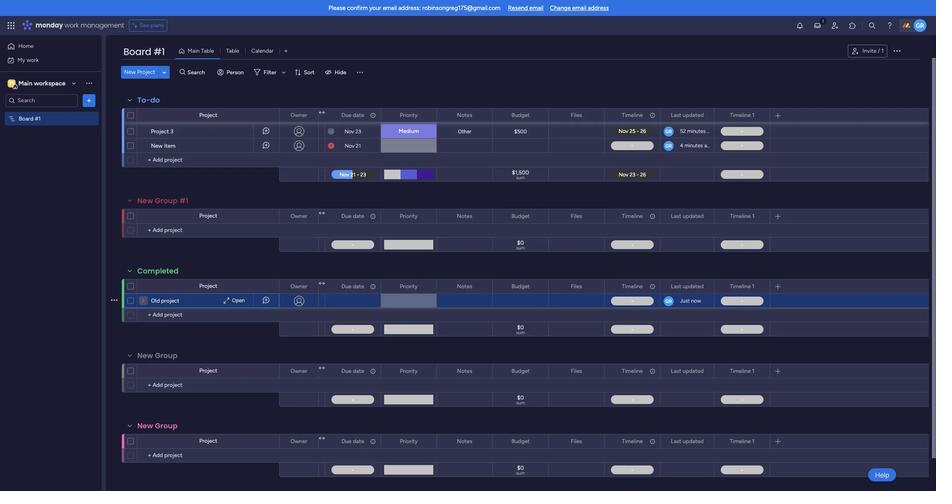 Task type: locate. For each thing, give the bounding box(es) containing it.
1 vertical spatial new group
[[137, 421, 178, 431]]

1 vertical spatial work
[[27, 57, 39, 63]]

change email address link
[[550, 4, 609, 12]]

0 vertical spatial nov
[[345, 115, 354, 120]]

address
[[588, 4, 609, 12]]

work right monday
[[65, 21, 79, 30]]

options image right /
[[893, 46, 902, 55]]

updated for 2nd last updated field from the top
[[683, 213, 704, 220]]

52
[[681, 114, 686, 120], [681, 128, 686, 134]]

1 files field from the top
[[569, 111, 585, 120]]

1 horizontal spatial main
[[188, 48, 200, 54]]

1 files from the top
[[571, 112, 583, 119]]

0 horizontal spatial table
[[201, 48, 214, 54]]

+ Add project text field
[[141, 311, 276, 320], [141, 451, 276, 461]]

1 budget field from the top
[[510, 111, 532, 120]]

Owner field
[[289, 111, 310, 120], [289, 212, 310, 221], [289, 282, 310, 291], [289, 367, 310, 376], [289, 437, 310, 446]]

5 notes from the top
[[457, 438, 473, 445]]

dapulse checkmark sign image
[[614, 113, 618, 123]]

monday work management
[[36, 21, 124, 30]]

column information image
[[370, 112, 376, 119], [650, 213, 656, 220], [650, 284, 656, 290], [370, 368, 376, 375], [650, 368, 656, 375], [370, 439, 376, 445], [650, 439, 656, 445]]

sum inside $1,500 sum
[[516, 175, 525, 181]]

Last updated field
[[669, 111, 706, 120], [669, 212, 706, 221], [669, 282, 706, 291], [669, 367, 706, 376], [669, 437, 706, 446]]

2 vertical spatial + add project text field
[[141, 381, 276, 390]]

0 vertical spatial + add project text field
[[141, 311, 276, 320]]

2 vertical spatial #1
[[180, 196, 189, 206]]

email right change
[[573, 4, 587, 12]]

arrow down image
[[279, 68, 289, 77]]

to-do
[[137, 95, 160, 105]]

files
[[571, 112, 583, 119], [571, 213, 583, 220], [571, 283, 583, 290], [571, 368, 583, 375], [571, 438, 583, 445]]

3 notes field from the top
[[455, 282, 475, 291]]

options image
[[893, 46, 902, 55], [85, 97, 93, 105]]

0 horizontal spatial options image
[[85, 97, 93, 105]]

table up search field
[[201, 48, 214, 54]]

new for last updated
[[137, 351, 153, 361]]

2 vertical spatial v2 expand column image
[[319, 436, 325, 442]]

Timeline field
[[620, 111, 645, 120], [620, 212, 645, 221], [620, 282, 645, 291], [620, 367, 645, 376], [620, 437, 645, 446]]

2 updated from the top
[[683, 213, 704, 220]]

1 vertical spatial nov
[[345, 128, 354, 134]]

board #1 inside 'field'
[[123, 45, 165, 58]]

3 due date from the top
[[342, 283, 364, 290]]

new
[[124, 69, 136, 76], [151, 143, 163, 149], [137, 196, 153, 206], [137, 351, 153, 361], [137, 421, 153, 431]]

new project button
[[121, 66, 159, 79]]

0 horizontal spatial main
[[18, 79, 32, 87]]

2 last from the top
[[671, 213, 682, 220]]

management
[[81, 21, 124, 30]]

5 owner from the top
[[291, 438, 308, 445]]

0 vertical spatial column information image
[[650, 112, 656, 119]]

options image down workspace options image
[[85, 97, 93, 105]]

$1,500 sum
[[512, 169, 530, 181]]

To-do field
[[135, 95, 162, 106]]

0 horizontal spatial email
[[383, 4, 397, 12]]

1 group from the top
[[155, 196, 178, 206]]

new inside button
[[124, 69, 136, 76]]

nov 23
[[345, 128, 361, 134]]

board
[[123, 45, 151, 58], [19, 115, 33, 122]]

v2 expand column image
[[319, 281, 325, 287], [319, 365, 325, 372]]

0 vertical spatial main
[[188, 48, 200, 54]]

timeline 1
[[730, 112, 755, 119], [730, 213, 755, 220], [730, 283, 755, 290], [730, 368, 755, 375], [730, 438, 755, 445]]

main workspace
[[18, 79, 66, 87]]

sort button
[[291, 66, 320, 79]]

meeting notes
[[448, 115, 482, 121]]

nov for nov 21
[[345, 143, 355, 149]]

2 new group from the top
[[137, 421, 178, 431]]

1 inside button
[[882, 48, 884, 54]]

1 vertical spatial + add project text field
[[141, 226, 276, 235]]

workspace selection element
[[8, 79, 67, 89]]

#1 inside field
[[180, 196, 189, 206]]

New Group field
[[135, 351, 180, 361], [135, 421, 180, 432]]

1 horizontal spatial work
[[65, 21, 79, 30]]

updated
[[683, 112, 704, 119], [683, 213, 704, 220], [683, 283, 704, 290], [683, 368, 704, 375], [683, 438, 704, 445]]

1 horizontal spatial board
[[123, 45, 151, 58]]

last for 2nd last updated field from the top
[[671, 213, 682, 220]]

board up new project
[[123, 45, 151, 58]]

new group for notes
[[137, 421, 178, 431]]

$1,500
[[512, 169, 530, 176]]

1 vertical spatial board
[[19, 115, 33, 122]]

1 vertical spatial new group field
[[135, 421, 180, 432]]

other
[[458, 129, 472, 135]]

4 priority field from the top
[[398, 367, 420, 376]]

4 last updated from the top
[[671, 368, 704, 375]]

0 vertical spatial board #1
[[123, 45, 165, 58]]

last for fifth last updated field
[[671, 438, 682, 445]]

nov left 22
[[345, 115, 354, 120]]

1 horizontal spatial table
[[226, 48, 239, 54]]

2 vertical spatial nov
[[345, 143, 355, 149]]

sort
[[304, 69, 315, 76]]

1 priority field from the top
[[398, 111, 420, 120]]

main right workspace image
[[18, 79, 32, 87]]

1 email from the left
[[383, 4, 397, 12]]

Due date field
[[340, 111, 366, 120], [340, 212, 366, 221], [340, 282, 366, 291], [340, 367, 366, 376], [340, 437, 366, 446]]

#1
[[154, 45, 165, 58], [35, 115, 41, 122], [180, 196, 189, 206]]

plans
[[151, 22, 164, 29]]

project inside button
[[137, 69, 155, 76]]

2 table from the left
[[226, 48, 239, 54]]

inbox image
[[814, 22, 822, 30]]

last
[[671, 112, 682, 119], [671, 213, 682, 220], [671, 283, 682, 290], [671, 368, 682, 375], [671, 438, 682, 445]]

4 $0 from the top
[[518, 465, 524, 472]]

5 last updated from the top
[[671, 438, 704, 445]]

workspace options image
[[85, 79, 93, 87]]

board #1
[[123, 45, 165, 58], [19, 115, 41, 122]]

5 due date field from the top
[[340, 437, 366, 446]]

1 date from the top
[[353, 112, 364, 119]]

Budget field
[[510, 111, 532, 120], [510, 212, 532, 221], [510, 282, 532, 291], [510, 367, 532, 376], [510, 437, 532, 446]]

0 vertical spatial + add project text field
[[141, 155, 276, 165]]

3 last from the top
[[671, 283, 682, 290]]

0 vertical spatial work
[[65, 21, 79, 30]]

completed
[[137, 266, 179, 276]]

1 vertical spatial board #1
[[19, 115, 41, 122]]

0 vertical spatial ago
[[707, 114, 716, 120]]

help
[[876, 471, 890, 479]]

3 last updated from the top
[[671, 283, 704, 290]]

1 updated from the top
[[683, 112, 704, 119]]

angle down image
[[162, 69, 166, 75]]

0 horizontal spatial board
[[19, 115, 33, 122]]

change
[[550, 4, 571, 12]]

3 due from the top
[[342, 283, 352, 290]]

Search field
[[186, 67, 210, 78]]

3 sum from the top
[[516, 330, 525, 336]]

minutes
[[688, 114, 706, 120], [688, 128, 706, 134], [685, 143, 704, 149]]

select product image
[[7, 22, 15, 30]]

2 vertical spatial group
[[155, 421, 178, 431]]

1 vertical spatial #1
[[35, 115, 41, 122]]

52 minutes ago
[[681, 114, 716, 120], [681, 128, 716, 134]]

4 timeline 1 from the top
[[730, 368, 755, 375]]

new group
[[137, 351, 178, 361], [137, 421, 178, 431]]

4 last updated field from the top
[[669, 367, 706, 376]]

1
[[882, 48, 884, 54], [753, 112, 755, 119], [753, 213, 755, 220], [753, 283, 755, 290], [753, 368, 755, 375], [753, 438, 755, 445]]

1 sum from the top
[[516, 175, 525, 181]]

robinsongreg175@gmail.com
[[423, 4, 501, 12]]

1 timeline field from the top
[[620, 111, 645, 120]]

5 sum from the top
[[516, 471, 525, 476]]

2 priority field from the top
[[398, 212, 420, 221]]

0 vertical spatial #1
[[154, 45, 165, 58]]

v2 search image
[[180, 68, 186, 77]]

4 $0 sum from the top
[[516, 465, 525, 476]]

1 last updated from the top
[[671, 112, 704, 119]]

updated for 5th last updated field from the bottom of the page
[[683, 112, 704, 119]]

email right your
[[383, 4, 397, 12]]

group
[[155, 196, 178, 206], [155, 351, 178, 361], [155, 421, 178, 431]]

3 files from the top
[[571, 283, 583, 290]]

0 vertical spatial new group
[[137, 351, 178, 361]]

3 last updated field from the top
[[669, 282, 706, 291]]

23
[[356, 128, 361, 134]]

please confirm your email address: robinsongreg175@gmail.com
[[329, 4, 501, 12]]

3 + add project text field from the top
[[141, 381, 276, 390]]

Notes field
[[455, 111, 475, 120], [455, 212, 475, 221], [455, 282, 475, 291], [455, 367, 475, 376], [455, 437, 475, 446]]

2 + add project text field from the top
[[141, 451, 276, 461]]

2 notes from the top
[[457, 213, 473, 220]]

1 vertical spatial main
[[18, 79, 32, 87]]

board inside 'field'
[[123, 45, 151, 58]]

Completed field
[[135, 266, 181, 277]]

hide
[[335, 69, 347, 76]]

1 new group from the top
[[137, 351, 178, 361]]

notifications image
[[797, 22, 805, 30]]

0 vertical spatial board
[[123, 45, 151, 58]]

last updated for second last updated field from the bottom of the page
[[671, 368, 704, 375]]

last for second last updated field from the bottom of the page
[[671, 368, 682, 375]]

menu image
[[356, 68, 364, 76]]

4 due date from the top
[[342, 368, 364, 375]]

1 horizontal spatial #1
[[154, 45, 165, 58]]

1 $0 from the top
[[518, 240, 524, 247]]

sum
[[516, 175, 525, 181], [516, 245, 525, 251], [516, 330, 525, 336], [516, 400, 525, 406], [516, 471, 525, 476]]

4 last from the top
[[671, 368, 682, 375]]

option
[[0, 112, 102, 113]]

calendar button
[[245, 45, 280, 58]]

home
[[18, 43, 34, 50]]

#1 inside list box
[[35, 115, 41, 122]]

1 horizontal spatial board #1
[[123, 45, 165, 58]]

2 due from the top
[[342, 213, 352, 220]]

+ Add project text field
[[141, 155, 276, 165], [141, 226, 276, 235], [141, 381, 276, 390]]

board #1 up new project
[[123, 45, 165, 58]]

due date
[[342, 112, 364, 119], [342, 213, 364, 220], [342, 283, 364, 290], [342, 368, 364, 375], [342, 438, 364, 445]]

0 vertical spatial v2 expand column image
[[319, 281, 325, 287]]

medium
[[399, 128, 419, 135]]

5 updated from the top
[[683, 438, 704, 445]]

3 updated from the top
[[683, 283, 704, 290]]

0 vertical spatial 52
[[681, 114, 686, 120]]

board #1 down search in workspace field at top left
[[19, 115, 41, 122]]

2 vertical spatial column information image
[[370, 284, 376, 290]]

my work
[[18, 57, 39, 63]]

last for 5th last updated field from the bottom of the page
[[671, 112, 682, 119]]

0 vertical spatial options image
[[893, 46, 902, 55]]

Timeline 1 field
[[728, 111, 757, 120], [728, 212, 757, 221], [728, 282, 757, 291], [728, 367, 757, 376], [728, 437, 757, 446]]

column information image
[[650, 112, 656, 119], [370, 213, 376, 220], [370, 284, 376, 290]]

date
[[353, 112, 364, 119], [353, 213, 364, 220], [353, 283, 364, 290], [353, 368, 364, 375], [353, 438, 364, 445]]

1 vertical spatial + add project text field
[[141, 451, 276, 461]]

1 vertical spatial group
[[155, 351, 178, 361]]

timeline
[[622, 112, 643, 119], [730, 112, 751, 119], [622, 213, 643, 220], [730, 213, 751, 220], [622, 283, 643, 290], [730, 283, 751, 290], [622, 368, 643, 375], [730, 368, 751, 375], [622, 438, 643, 445], [730, 438, 751, 445]]

confirm
[[347, 4, 368, 12]]

meeting
[[448, 115, 467, 121]]

main
[[188, 48, 200, 54], [18, 79, 32, 87]]

$0 sum
[[516, 240, 525, 251], [516, 325, 525, 336], [516, 395, 525, 406], [516, 465, 525, 476]]

nov left the 21
[[345, 143, 355, 149]]

0 vertical spatial 52 minutes ago
[[681, 114, 716, 120]]

project
[[137, 69, 155, 76], [199, 112, 217, 119], [151, 114, 169, 121], [151, 128, 169, 135], [199, 213, 217, 219], [199, 283, 217, 290], [199, 368, 217, 374], [199, 438, 217, 445]]

my work button
[[5, 54, 86, 67]]

email for resend email
[[530, 4, 544, 12]]

1 vertical spatial 52
[[681, 128, 686, 134]]

new project
[[124, 69, 155, 76]]

main inside button
[[188, 48, 200, 54]]

2 horizontal spatial email
[[573, 4, 587, 12]]

see plans
[[140, 22, 164, 29]]

Priority field
[[398, 111, 420, 120], [398, 212, 420, 221], [398, 282, 420, 291], [398, 367, 420, 376], [398, 437, 420, 446]]

$1,000
[[513, 115, 529, 120]]

1 notes from the top
[[457, 112, 473, 119]]

updated for 3rd last updated field from the top
[[683, 283, 704, 290]]

notes
[[457, 112, 473, 119], [457, 213, 473, 220], [457, 283, 473, 290], [457, 368, 473, 375], [457, 438, 473, 445]]

help image
[[886, 22, 894, 30]]

0 horizontal spatial board #1
[[19, 115, 41, 122]]

owner
[[291, 112, 308, 119], [291, 213, 308, 220], [291, 283, 308, 290], [291, 368, 308, 375], [291, 438, 308, 445]]

group for budget
[[155, 196, 178, 206]]

person button
[[214, 66, 249, 79]]

2 sum from the top
[[516, 245, 525, 251]]

1 new group field from the top
[[135, 351, 180, 361]]

search everything image
[[869, 22, 877, 30]]

priority
[[400, 112, 418, 119], [400, 213, 418, 220], [400, 283, 418, 290], [400, 368, 418, 375], [400, 438, 418, 445]]

nov left the "23"
[[345, 128, 354, 134]]

main inside workspace selection element
[[18, 79, 32, 87]]

0 vertical spatial group
[[155, 196, 178, 206]]

2 horizontal spatial #1
[[180, 196, 189, 206]]

4 sum from the top
[[516, 400, 525, 406]]

2 timeline 1 from the top
[[730, 213, 755, 220]]

1 vertical spatial v2 expand column image
[[319, 210, 325, 217]]

table
[[201, 48, 214, 54], [226, 48, 239, 54]]

2 email from the left
[[530, 4, 544, 12]]

5 budget from the top
[[512, 438, 530, 445]]

email right resend
[[530, 4, 544, 12]]

0 vertical spatial v2 expand column image
[[319, 110, 325, 116]]

main up search field
[[188, 48, 200, 54]]

work for my
[[27, 57, 39, 63]]

table up person popup button
[[226, 48, 239, 54]]

4 minutes ago
[[681, 143, 714, 149]]

ago
[[707, 114, 716, 120], [707, 128, 716, 134], [705, 143, 714, 149]]

2 last updated from the top
[[671, 213, 704, 220]]

1 vertical spatial minutes
[[688, 128, 706, 134]]

person
[[227, 69, 244, 76]]

5 last updated field from the top
[[669, 437, 706, 446]]

to-
[[137, 95, 150, 105]]

due
[[342, 112, 352, 119], [342, 213, 352, 220], [342, 283, 352, 290], [342, 368, 352, 375], [342, 438, 352, 445]]

3 date from the top
[[353, 283, 364, 290]]

hide button
[[322, 66, 351, 79]]

1 table from the left
[[201, 48, 214, 54]]

updated for fifth last updated field
[[683, 438, 704, 445]]

3 group from the top
[[155, 421, 178, 431]]

1 vertical spatial v2 expand column image
[[319, 365, 325, 372]]

Search in workspace field
[[17, 96, 67, 105]]

work right my
[[27, 57, 39, 63]]

4 notes field from the top
[[455, 367, 475, 376]]

3 notes from the top
[[457, 283, 473, 290]]

Files field
[[569, 111, 585, 120], [569, 212, 585, 221], [569, 282, 585, 291], [569, 367, 585, 376], [569, 437, 585, 446]]

1 due from the top
[[342, 112, 352, 119]]

0 horizontal spatial #1
[[35, 115, 41, 122]]

work inside button
[[27, 57, 39, 63]]

last updated for 5th last updated field from the bottom of the page
[[671, 112, 704, 119]]

last updated
[[671, 112, 704, 119], [671, 213, 704, 220], [671, 283, 704, 290], [671, 368, 704, 375], [671, 438, 704, 445]]

4 budget field from the top
[[510, 367, 532, 376]]

2 vertical spatial ago
[[705, 143, 714, 149]]

new group for due date
[[137, 351, 178, 361]]

new for owner
[[137, 196, 153, 206]]

3 priority from the top
[[400, 283, 418, 290]]

project
[[161, 298, 179, 305]]

1 v2 expand column image from the top
[[319, 110, 325, 116]]

v2 expand column image
[[319, 110, 325, 116], [319, 210, 325, 217], [319, 436, 325, 442]]

1 vertical spatial options image
[[85, 97, 93, 105]]

new inside field
[[137, 196, 153, 206]]

resend email link
[[508, 4, 544, 12]]

board #1 list box
[[0, 110, 102, 233]]

address:
[[399, 4, 421, 12]]

2 group from the top
[[155, 351, 178, 361]]

1 vertical spatial 52 minutes ago
[[681, 128, 716, 134]]

2
[[170, 114, 174, 121]]

0 vertical spatial new group field
[[135, 351, 180, 361]]

board down search in workspace field at top left
[[19, 115, 33, 122]]

0 horizontal spatial work
[[27, 57, 39, 63]]

1 horizontal spatial email
[[530, 4, 544, 12]]



Task type: vqa. For each thing, say whether or not it's contained in the screenshot.
topmost 52 minutes ago
yes



Task type: describe. For each thing, give the bounding box(es) containing it.
last updated for 3rd last updated field from the top
[[671, 283, 704, 290]]

4 owner from the top
[[291, 368, 308, 375]]

1 52 minutes ago from the top
[[681, 114, 716, 120]]

just
[[681, 298, 690, 304]]

home button
[[5, 40, 86, 53]]

4 due date field from the top
[[340, 367, 366, 376]]

3 v2 expand column image from the top
[[319, 436, 325, 442]]

4 files field from the top
[[569, 367, 585, 376]]

4 budget from the top
[[512, 368, 530, 375]]

4
[[681, 143, 684, 149]]

invite / 1
[[863, 48, 884, 54]]

new group field for notes
[[135, 421, 180, 432]]

3 timeline field from the top
[[620, 282, 645, 291]]

1 last updated field from the top
[[669, 111, 706, 120]]

invite / 1 button
[[848, 45, 888, 58]]

1 timeline 1 field from the top
[[728, 111, 757, 120]]

4 owner field from the top
[[289, 367, 310, 376]]

4 timeline 1 field from the top
[[728, 367, 757, 376]]

5 timeline 1 field from the top
[[728, 437, 757, 446]]

5 priority from the top
[[400, 438, 418, 445]]

New Group #1 field
[[135, 196, 191, 206]]

5 owner field from the top
[[289, 437, 310, 446]]

1 due date from the top
[[342, 112, 364, 119]]

email for change email address
[[573, 4, 587, 12]]

open
[[232, 298, 245, 304]]

main for main table
[[188, 48, 200, 54]]

change email address
[[550, 4, 609, 12]]

just now
[[681, 298, 702, 304]]

1 + add project text field from the top
[[141, 311, 276, 320]]

help button
[[869, 469, 897, 482]]

workspace image
[[8, 79, 16, 88]]

5 priority field from the top
[[398, 437, 420, 446]]

calendar
[[251, 48, 274, 54]]

2 $0 sum from the top
[[516, 325, 525, 336]]

2 + add project text field from the top
[[141, 226, 276, 235]]

3 timeline 1 field from the top
[[728, 282, 757, 291]]

5 timeline field from the top
[[620, 437, 645, 446]]

see plans button
[[129, 20, 168, 32]]

resend email
[[508, 4, 544, 12]]

your
[[370, 4, 382, 12]]

5 files from the top
[[571, 438, 583, 445]]

2 owner field from the top
[[289, 212, 310, 221]]

main table
[[188, 48, 214, 54]]

2 last updated field from the top
[[669, 212, 706, 221]]

new group #1
[[137, 196, 189, 206]]

filter
[[264, 69, 277, 76]]

3 budget from the top
[[512, 283, 530, 290]]

now
[[692, 298, 702, 304]]

1 timeline 1 from the top
[[730, 112, 755, 119]]

3 timeline 1 from the top
[[730, 283, 755, 290]]

4 files from the top
[[571, 368, 583, 375]]

see
[[140, 22, 149, 29]]

2 due date field from the top
[[340, 212, 366, 221]]

nov for nov 23
[[345, 128, 354, 134]]

do
[[150, 95, 160, 105]]

greg robinson image
[[914, 19, 927, 32]]

1 v2 expand column image from the top
[[319, 281, 325, 287]]

project 3
[[151, 128, 174, 135]]

2 52 from the top
[[681, 128, 686, 134]]

#1 inside 'field'
[[154, 45, 165, 58]]

5 due from the top
[[342, 438, 352, 445]]

resend
[[508, 4, 528, 12]]

2 52 minutes ago from the top
[[681, 128, 716, 134]]

22
[[356, 115, 361, 120]]

5 timeline 1 from the top
[[730, 438, 755, 445]]

apps image
[[849, 22, 857, 30]]

my
[[18, 57, 25, 63]]

board inside list box
[[19, 115, 33, 122]]

old
[[151, 298, 160, 305]]

3
[[170, 128, 174, 135]]

invite members image
[[832, 22, 840, 30]]

1 + add project text field from the top
[[141, 155, 276, 165]]

main for main workspace
[[18, 79, 32, 87]]

21
[[356, 143, 361, 149]]

5 budget field from the top
[[510, 437, 532, 446]]

workspace
[[34, 79, 66, 87]]

board #1 inside list box
[[19, 115, 41, 122]]

old project
[[151, 298, 179, 305]]

table button
[[220, 45, 245, 58]]

updated for second last updated field from the bottom of the page
[[683, 368, 704, 375]]

open button
[[221, 296, 247, 306]]

4 due from the top
[[342, 368, 352, 375]]

2 vertical spatial minutes
[[685, 143, 704, 149]]

1 vertical spatial column information image
[[370, 213, 376, 220]]

3 owner from the top
[[291, 283, 308, 290]]

nov 21
[[345, 143, 361, 149]]

1 budget from the top
[[512, 112, 530, 119]]

3 $0 sum from the top
[[516, 395, 525, 406]]

1 horizontal spatial options image
[[893, 46, 902, 55]]

filter button
[[251, 66, 289, 79]]

0 vertical spatial minutes
[[688, 114, 706, 120]]

1 due date field from the top
[[340, 111, 366, 120]]

$500
[[515, 128, 527, 134]]

2 notes field from the top
[[455, 212, 475, 221]]

3 $0 from the top
[[518, 395, 524, 402]]

1 priority from the top
[[400, 112, 418, 119]]

3 owner field from the top
[[289, 282, 310, 291]]

new for priority
[[137, 421, 153, 431]]

2 v2 expand column image from the top
[[319, 210, 325, 217]]

monday
[[36, 21, 63, 30]]

no file image
[[573, 297, 580, 306]]

new item
[[151, 143, 176, 149]]

please
[[329, 4, 346, 12]]

3 budget field from the top
[[510, 282, 532, 291]]

nov for nov 22
[[345, 115, 354, 120]]

1 notes field from the top
[[455, 111, 475, 120]]

notes
[[469, 115, 482, 121]]

Board #1 field
[[121, 45, 167, 59]]

group for priority
[[155, 351, 178, 361]]

/
[[879, 48, 881, 54]]

5 due date from the top
[[342, 438, 364, 445]]

1 52 from the top
[[681, 114, 686, 120]]

add view image
[[285, 48, 288, 54]]

5 date from the top
[[353, 438, 364, 445]]

2 budget field from the top
[[510, 212, 532, 221]]

4 notes from the top
[[457, 368, 473, 375]]

nov 22
[[345, 115, 361, 120]]

2 priority from the top
[[400, 213, 418, 220]]

2 v2 expand column image from the top
[[319, 365, 325, 372]]

project 2
[[151, 114, 174, 121]]

invite
[[863, 48, 877, 54]]

main table button
[[175, 45, 220, 58]]

last for 3rd last updated field from the top
[[671, 283, 682, 290]]

2 due date from the top
[[342, 213, 364, 220]]

3 due date field from the top
[[340, 282, 366, 291]]

last updated for 2nd last updated field from the top
[[671, 213, 704, 220]]

v2 overdue deadline image
[[328, 142, 335, 150]]

5 notes field from the top
[[455, 437, 475, 446]]

item
[[164, 143, 176, 149]]

2 $0 from the top
[[518, 325, 524, 331]]

1 vertical spatial ago
[[707, 128, 716, 134]]

1 image
[[820, 16, 827, 25]]

2 files from the top
[[571, 213, 583, 220]]

4 date from the top
[[353, 368, 364, 375]]

1 owner from the top
[[291, 112, 308, 119]]

1 $0 sum from the top
[[516, 240, 525, 251]]

m
[[9, 80, 14, 87]]

2 owner from the top
[[291, 213, 308, 220]]

2 date from the top
[[353, 213, 364, 220]]

3 files field from the top
[[569, 282, 585, 291]]

3 priority field from the top
[[398, 282, 420, 291]]

new group field for due date
[[135, 351, 180, 361]]

last updated for fifth last updated field
[[671, 438, 704, 445]]

work for monday
[[65, 21, 79, 30]]

no file image
[[573, 127, 580, 136]]

5 files field from the top
[[569, 437, 585, 446]]

1 owner field from the top
[[289, 111, 310, 120]]

high
[[403, 114, 415, 121]]



